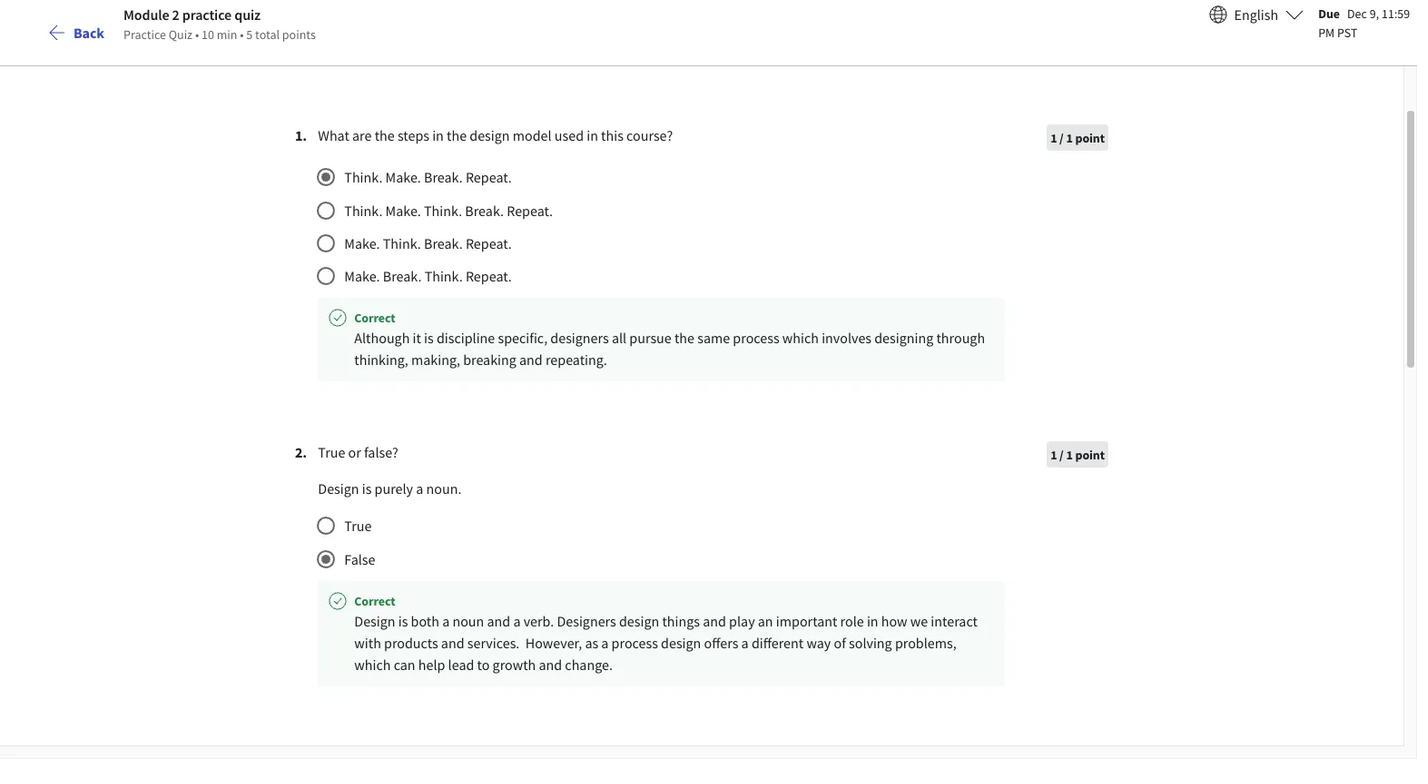 Task type: vqa. For each thing, say whether or not it's contained in the screenshot.
Learning
no



Task type: locate. For each thing, give the bounding box(es) containing it.
module 2 practice quiz practice quiz • 10 min • 5 total points
[[123, 5, 316, 42]]

2 . from the top
[[303, 443, 307, 461]]

process
[[733, 329, 780, 347], [612, 633, 658, 651]]

alert
[[0, 0, 1404, 52]]

is right it
[[424, 329, 434, 347]]

group containing 1
[[295, 124, 1109, 381]]

we
[[911, 612, 928, 630]]

is
[[424, 329, 434, 347], [362, 479, 372, 498], [398, 612, 408, 630]]

/
[[1060, 130, 1064, 146], [1060, 447, 1064, 463]]

english button
[[1202, 0, 1311, 44]]

1 vertical spatial quiz
[[683, 155, 753, 205]]

design up with
[[354, 612, 395, 630]]

1 horizontal spatial quiz
[[683, 155, 753, 205]]

0 vertical spatial /
[[1060, 130, 1064, 146]]

1 vertical spatial process
[[612, 633, 658, 651]]

model
[[513, 126, 552, 144]]

break.
[[424, 168, 463, 186], [465, 201, 504, 219], [424, 234, 463, 252], [383, 267, 422, 285]]

the right are
[[375, 126, 395, 144]]

which left involves at the top
[[783, 329, 819, 347]]

1 vertical spatial design
[[619, 612, 659, 630]]

0 horizontal spatial the
[[375, 126, 395, 144]]

is left purely
[[362, 479, 372, 498]]

0 vertical spatial is
[[424, 329, 434, 347]]

0 vertical spatial practice
[[182, 5, 232, 23]]

repeat. up 'submit your assignment'
[[466, 234, 512, 252]]

submit your assignment
[[408, 271, 562, 290]]

process inside correct although it is discipline specific, designers all pursue the same process which involves designing through thinking, making, breaking and repeating.
[[733, 329, 780, 347]]

design down or
[[318, 479, 359, 498]]

1 horizontal spatial design
[[619, 612, 659, 630]]

1 horizontal spatial •
[[240, 26, 244, 42]]

change.
[[565, 655, 613, 673]]

design
[[470, 126, 510, 144], [619, 612, 659, 630], [661, 633, 701, 651]]

1 vertical spatial true
[[344, 517, 372, 535]]

1 / from the top
[[1060, 130, 1064, 146]]

dialog
[[0, 0, 1417, 759]]

1 correct from the top
[[354, 310, 395, 326]]

quiz inside module 2 practice quiz practice quiz • 10 min • 5 total points
[[234, 5, 261, 23]]

correct
[[354, 310, 395, 326], [354, 592, 395, 609]]

correct inside correct although it is discipline specific, designers all pursue the same process which involves designing through thinking, making, breaking and repeating.
[[354, 310, 395, 326]]

make. up make. think. break. repeat.
[[386, 201, 421, 219]]

design left things
[[619, 612, 659, 630]]

2 horizontal spatial design
[[661, 633, 701, 651]]

break. up make. break. think. repeat.
[[424, 234, 463, 252]]

a
[[416, 479, 423, 498], [442, 612, 450, 630], [513, 612, 521, 630], [601, 633, 609, 651], [741, 633, 749, 651]]

in right role
[[867, 612, 879, 630]]

1
[[295, 126, 303, 144], [1051, 130, 1057, 146], [1066, 130, 1073, 146], [1051, 447, 1057, 463], [1066, 447, 1073, 463]]

module down steps
[[382, 155, 506, 205]]

1 . from the top
[[303, 126, 307, 144]]

• left 5
[[240, 26, 244, 42]]

1 • from the left
[[195, 26, 199, 42]]

is left both
[[398, 612, 408, 630]]

• left 10
[[195, 26, 199, 42]]

dialog containing module 2 practice quiz
[[0, 0, 1417, 759]]

10
[[202, 26, 214, 42]]

1 vertical spatial which
[[354, 655, 391, 673]]

1 vertical spatial .
[[303, 443, 307, 461]]

all
[[612, 329, 627, 347]]

2 point from the top
[[1075, 447, 1105, 463]]

process right same
[[733, 329, 780, 347]]

0 vertical spatial correct
[[354, 310, 395, 326]]

practice
[[182, 5, 232, 23], [542, 155, 675, 205]]

think. down make. think. break. repeat.
[[425, 267, 463, 285]]

in right steps
[[432, 126, 444, 144]]

point for false
[[1075, 447, 1105, 463]]

2 horizontal spatial 2
[[514, 155, 534, 205]]

in
[[432, 126, 444, 144], [587, 126, 598, 144], [867, 612, 879, 630]]

0 vertical spatial process
[[733, 329, 780, 347]]

2 horizontal spatial the
[[675, 329, 695, 347]]

1 horizontal spatial practice
[[542, 155, 675, 205]]

correct up although
[[354, 310, 395, 326]]

group containing true
[[315, 511, 1004, 686]]

module for module 2 practice quiz
[[382, 155, 506, 205]]

design left model
[[470, 126, 510, 144]]

true
[[318, 443, 345, 461], [344, 517, 372, 535]]

2 vertical spatial design
[[661, 633, 701, 651]]

it
[[413, 329, 421, 347]]

growth
[[493, 655, 536, 673]]

0 horizontal spatial 2
[[172, 5, 180, 23]]

point
[[1075, 130, 1105, 146], [1075, 447, 1105, 463]]

repeat. right the submit
[[466, 267, 512, 285]]

2 • from the left
[[240, 26, 244, 42]]

2 up quiz
[[172, 5, 180, 23]]

correct for design is both a noun and a verb. designers design things and play an important role in how we interact with products and services.  however, as a process design offers a different way of solving problems, which can help lead to growth and change.
[[354, 592, 395, 609]]

2 vertical spatial is
[[398, 612, 408, 630]]

what are the steps in the design model used in this course?
[[318, 126, 685, 144]]

the left same
[[675, 329, 695, 347]]

module inside module 2 practice quiz practice quiz • 10 min • 5 total points
[[123, 5, 169, 23]]

design
[[318, 479, 359, 498], [354, 612, 395, 630]]

and down however,
[[539, 655, 562, 673]]

to
[[477, 655, 490, 673]]

2 inside module 2 practice quiz practice quiz • 10 min • 5 total points
[[172, 5, 180, 23]]

0 horizontal spatial design
[[470, 126, 510, 144]]

2 left or
[[295, 443, 303, 461]]

. left or
[[303, 443, 307, 461]]

like button
[[375, 482, 434, 515]]

menu item
[[1036, 18, 1153, 77]]

1 vertical spatial /
[[1060, 447, 1064, 463]]

9,
[[1370, 5, 1379, 21]]

0 vertical spatial point
[[1075, 130, 1105, 146]]

make.
[[386, 168, 421, 186], [386, 201, 421, 219], [344, 234, 380, 252], [344, 267, 380, 285]]

a left verb.
[[513, 612, 521, 630]]

0 vertical spatial which
[[783, 329, 819, 347]]

0 horizontal spatial process
[[612, 633, 658, 651]]

2 down model
[[514, 155, 534, 205]]

. for 2
[[303, 443, 307, 461]]

0 vertical spatial quiz
[[234, 5, 261, 23]]

course?
[[627, 126, 673, 144]]

true for true
[[344, 517, 372, 535]]

making,
[[411, 350, 460, 369]]

1 horizontal spatial which
[[783, 329, 819, 347]]

pst
[[1338, 24, 1358, 40]]

0 horizontal spatial practice
[[182, 5, 232, 23]]

group
[[295, 124, 1109, 381], [315, 163, 1004, 381], [295, 441, 1109, 686], [315, 511, 1004, 686]]

2 horizontal spatial in
[[867, 612, 879, 630]]

correct inside correct design is both a noun and a verb. designers design things and play an important role in how we interact with products and services.  however, as a process design offers a different way of solving problems, which can help lead to growth and change.
[[354, 592, 395, 609]]

0 horizontal spatial •
[[195, 26, 199, 42]]

0 horizontal spatial quiz
[[234, 5, 261, 23]]

11:59
[[1382, 5, 1410, 21]]

module
[[123, 5, 169, 23], [382, 155, 506, 205]]

1 1 / 1 point from the top
[[1051, 130, 1105, 146]]

2 correct from the top
[[354, 592, 395, 609]]

1 / 1 point
[[1051, 130, 1105, 146], [1051, 447, 1105, 463]]

used
[[555, 126, 584, 144]]

1 vertical spatial point
[[1075, 447, 1105, 463]]

0 vertical spatial 2
[[172, 5, 180, 23]]

points
[[282, 26, 316, 42]]

quiz
[[234, 5, 261, 23], [683, 155, 753, 205]]

the
[[375, 126, 395, 144], [447, 126, 467, 144], [675, 329, 695, 347]]

2 horizontal spatial is
[[424, 329, 434, 347]]

1 vertical spatial is
[[362, 479, 372, 498]]

1 .
[[295, 126, 307, 144]]

1 vertical spatial design
[[354, 612, 395, 630]]

module up practice
[[123, 5, 169, 23]]

1 vertical spatial practice
[[542, 155, 675, 205]]

correct design is both a noun and a verb. designers design things and play an important role in how we interact with products and services.  however, as a process design offers a different way of solving problems, which can help lead to growth and change.
[[354, 592, 981, 673]]

products
[[384, 633, 438, 651]]

which
[[783, 329, 819, 347], [354, 655, 391, 673]]

designers
[[557, 612, 616, 630]]

2 for module 2 practice quiz
[[514, 155, 534, 205]]

and
[[519, 350, 543, 369], [487, 612, 510, 630], [703, 612, 726, 630], [441, 633, 464, 651], [539, 655, 562, 673]]

which down with
[[354, 655, 391, 673]]

1 horizontal spatial is
[[398, 612, 408, 630]]

0 horizontal spatial module
[[123, 5, 169, 23]]

think. down are
[[344, 168, 383, 186]]

breaking
[[463, 350, 517, 369]]

designing
[[875, 329, 934, 347]]

2 1 / 1 point from the top
[[1051, 447, 1105, 463]]

the right steps
[[447, 126, 467, 144]]

think.
[[344, 168, 383, 186], [344, 201, 383, 219], [424, 201, 462, 219], [383, 234, 421, 252], [425, 267, 463, 285]]

make. up make. break. think. repeat.
[[344, 234, 380, 252]]

is inside correct although it is discipline specific, designers all pursue the same process which involves designing through thinking, making, breaking and repeating.
[[424, 329, 434, 347]]

2 / from the top
[[1060, 447, 1064, 463]]

min
[[217, 26, 237, 42]]

think. up make. think. break. repeat.
[[344, 201, 383, 219]]

and up offers
[[703, 612, 726, 630]]

break. down think. make. break. repeat.
[[465, 201, 504, 219]]

practice down the this
[[542, 155, 675, 205]]

1 horizontal spatial 2
[[295, 443, 303, 461]]

1 horizontal spatial process
[[733, 329, 780, 347]]

make. down steps
[[386, 168, 421, 186]]

interact
[[931, 612, 978, 630]]

1 vertical spatial 1 / 1 point
[[1051, 447, 1105, 463]]

true left or
[[318, 443, 345, 461]]

and down specific,
[[519, 350, 543, 369]]

2 vertical spatial 2
[[295, 443, 303, 461]]

1 vertical spatial module
[[382, 155, 506, 205]]

0 vertical spatial .
[[303, 126, 307, 144]]

and up services.
[[487, 612, 510, 630]]

and inside correct although it is discipline specific, designers all pursue the same process which involves designing through thinking, making, breaking and repeating.
[[519, 350, 543, 369]]

design down things
[[661, 633, 701, 651]]

make. left 'activity completed' image
[[344, 267, 380, 285]]

practice up 10
[[182, 5, 232, 23]]

thinking,
[[354, 350, 408, 369]]

repeat. down what are the steps in the design model used in this course?
[[466, 168, 512, 186]]

1 horizontal spatial module
[[382, 155, 506, 205]]

repeat.
[[466, 168, 512, 186], [507, 201, 553, 219], [466, 234, 512, 252], [466, 267, 512, 285]]

this
[[601, 126, 624, 144]]

correct up with
[[354, 592, 395, 609]]

true up false
[[344, 517, 372, 535]]

true for true or false?
[[318, 443, 345, 461]]

alert inside practice quiz 'dialog'
[[0, 0, 1404, 52]]

0 horizontal spatial which
[[354, 655, 391, 673]]

. left what
[[303, 126, 307, 144]]

2 for module 2 practice quiz practice quiz • 10 min • 5 total points
[[172, 5, 180, 23]]

in left the this
[[587, 126, 598, 144]]

0 vertical spatial true
[[318, 443, 345, 461]]

break. down make. think. break. repeat.
[[383, 267, 422, 285]]

practice inside module 2 practice quiz practice quiz • 10 min • 5 total points
[[182, 5, 232, 23]]

0 vertical spatial module
[[123, 5, 169, 23]]

false
[[344, 550, 375, 568]]

0 vertical spatial 1 / 1 point
[[1051, 130, 1105, 146]]

different
[[752, 633, 804, 651]]

is inside correct design is both a noun and a verb. designers design things and play an important role in how we interact with products and services.  however, as a process design offers a different way of solving problems, which can help lead to growth and change.
[[398, 612, 408, 630]]

repeating.
[[546, 350, 607, 369]]

Search in course text field
[[159, 11, 431, 44]]

1 vertical spatial 2
[[514, 155, 534, 205]]

1 point from the top
[[1075, 130, 1105, 146]]

2
[[172, 5, 180, 23], [514, 155, 534, 205], [295, 443, 303, 461]]

a right both
[[442, 612, 450, 630]]

a left noun.
[[416, 479, 423, 498]]

process right as
[[612, 633, 658, 651]]

1 vertical spatial correct
[[354, 592, 395, 609]]



Task type: describe. For each thing, give the bounding box(es) containing it.
receive
[[408, 360, 456, 378]]

involves
[[822, 329, 872, 347]]

noun
[[453, 612, 484, 630]]

verb.
[[524, 612, 554, 630]]

english
[[1234, 5, 1279, 24]]

of
[[834, 633, 846, 651]]

services.
[[467, 633, 520, 651]]

total
[[255, 26, 280, 42]]

things
[[662, 612, 700, 630]]

due
[[1319, 5, 1340, 21]]

pursue
[[630, 329, 672, 347]]

grade
[[459, 360, 495, 378]]

repeat. for make. break. think. repeat.
[[466, 267, 512, 285]]

through
[[937, 329, 985, 347]]

0 vertical spatial design
[[470, 126, 510, 144]]

break. up "think. make. think. break. repeat."
[[424, 168, 463, 186]]

dec
[[1347, 5, 1367, 21]]

group containing 2
[[295, 441, 1109, 686]]

steps
[[398, 126, 429, 144]]

or
[[348, 443, 361, 461]]

your
[[457, 271, 486, 290]]

and up lead
[[441, 633, 464, 651]]

solving
[[849, 633, 892, 651]]

make. break. think. repeat.
[[344, 267, 524, 285]]

0 vertical spatial design
[[318, 479, 359, 498]]

back button
[[44, 0, 109, 65]]

design inside correct design is both a noun and a verb. designers design things and play an important role in how we interact with products and services.  however, as a process design offers a different way of solving problems, which can help lead to growth and change.
[[354, 612, 395, 630]]

how
[[881, 612, 908, 630]]

however,
[[525, 633, 582, 651]]

false?
[[364, 443, 398, 461]]

/ for false
[[1060, 447, 1064, 463]]

specific,
[[498, 329, 548, 347]]

offers
[[704, 633, 739, 651]]

like
[[404, 490, 427, 507]]

which inside correct design is both a noun and a verb. designers design things and play an important role in how we interact with products and services.  however, as a process design offers a different way of solving problems, which can help lead to growth and change.
[[354, 655, 391, 673]]

repeat. up assignment
[[507, 201, 553, 219]]

lead
[[448, 655, 474, 673]]

activity completed image
[[382, 270, 400, 288]]

1 horizontal spatial the
[[447, 126, 467, 144]]

are
[[352, 126, 372, 144]]

play
[[729, 612, 755, 630]]

correct although it is discipline specific, designers all pursue the same process which involves designing through thinking, making, breaking and repeating.
[[354, 310, 988, 369]]

/ for think. make. think. break. repeat.
[[1060, 130, 1064, 146]]

repeat. for make. think. break. repeat.
[[466, 234, 512, 252]]

in inside correct design is both a noun and a verb. designers design things and play an important role in how we interact with products and services.  however, as a process design offers a different way of solving problems, which can help lead to growth and change.
[[867, 612, 879, 630]]

with
[[354, 633, 381, 651]]

think. make. break. repeat.
[[344, 168, 524, 186]]

same
[[698, 329, 730, 347]]

practice
[[123, 26, 166, 42]]

problems,
[[895, 633, 957, 651]]

5
[[246, 26, 253, 42]]

make. think. break. repeat.
[[344, 234, 512, 252]]

0 horizontal spatial is
[[362, 479, 372, 498]]

1 horizontal spatial in
[[587, 126, 598, 144]]

1 / 1 point for think. make. think. break. repeat.
[[1051, 130, 1105, 146]]

activity incomplete image
[[382, 358, 400, 376]]

back
[[74, 24, 104, 42]]

discipline
[[437, 329, 495, 347]]

quiz for module 2 practice quiz practice quiz • 10 min • 5 total points
[[234, 5, 261, 23]]

practice quiz dialog
[[0, 0, 1417, 759]]

help
[[418, 655, 445, 673]]

quiz for module 2 practice quiz
[[683, 155, 753, 205]]

a down play
[[741, 633, 749, 651]]

can
[[394, 655, 415, 673]]

correct for although it is discipline specific, designers all pursue the same process which involves designing through thinking, making, breaking and repeating.
[[354, 310, 395, 326]]

purely
[[375, 479, 413, 498]]

a right as
[[601, 633, 609, 651]]

think. up 'activity completed' image
[[383, 234, 421, 252]]

. for 1
[[303, 126, 307, 144]]

think. make. think. break. repeat.
[[344, 201, 565, 219]]

noun.
[[426, 479, 462, 498]]

group containing think. make. break. repeat.
[[315, 163, 1004, 381]]

practice for module 2 practice quiz
[[542, 155, 675, 205]]

which inside correct although it is discipline specific, designers all pursue the same process which involves designing through thinking, making, breaking and repeating.
[[783, 329, 819, 347]]

pm
[[1319, 24, 1335, 40]]

design is purely a noun.
[[318, 479, 462, 498]]

an
[[758, 612, 773, 630]]

practice for module 2 practice quiz practice quiz • 10 min • 5 total points
[[182, 5, 232, 23]]

point for think. make. think. break. repeat.
[[1075, 130, 1105, 146]]

designers
[[551, 329, 609, 347]]

although
[[354, 329, 410, 347]]

important
[[776, 612, 838, 630]]

true or false?
[[318, 443, 398, 461]]

as
[[585, 633, 599, 651]]

receive grade
[[408, 360, 495, 378]]

repeat. for think. make. break. repeat.
[[466, 168, 512, 186]]

2 .
[[295, 443, 307, 461]]

coursera image
[[22, 15, 137, 44]]

what
[[318, 126, 349, 144]]

both
[[411, 612, 439, 630]]

assignment
[[489, 271, 562, 290]]

dec 9, 11:59 pm pst
[[1319, 5, 1410, 40]]

process inside correct design is both a noun and a verb. designers design things and play an important role in how we interact with products and services.  however, as a process design offers a different way of solving problems, which can help lead to growth and change.
[[612, 633, 658, 651]]

quiz
[[169, 26, 193, 42]]

1 / 1 point for false
[[1051, 447, 1105, 463]]

0 horizontal spatial in
[[432, 126, 444, 144]]

module for module 2 practice quiz practice quiz • 10 min • 5 total points
[[123, 5, 169, 23]]

role
[[840, 612, 864, 630]]

the inside correct although it is discipline specific, designers all pursue the same process which involves designing through thinking, making, breaking and repeating.
[[675, 329, 695, 347]]

module 2 practice quiz
[[382, 155, 753, 205]]

think. down think. make. break. repeat.
[[424, 201, 462, 219]]

way
[[807, 633, 831, 651]]

submit
[[408, 271, 454, 290]]



